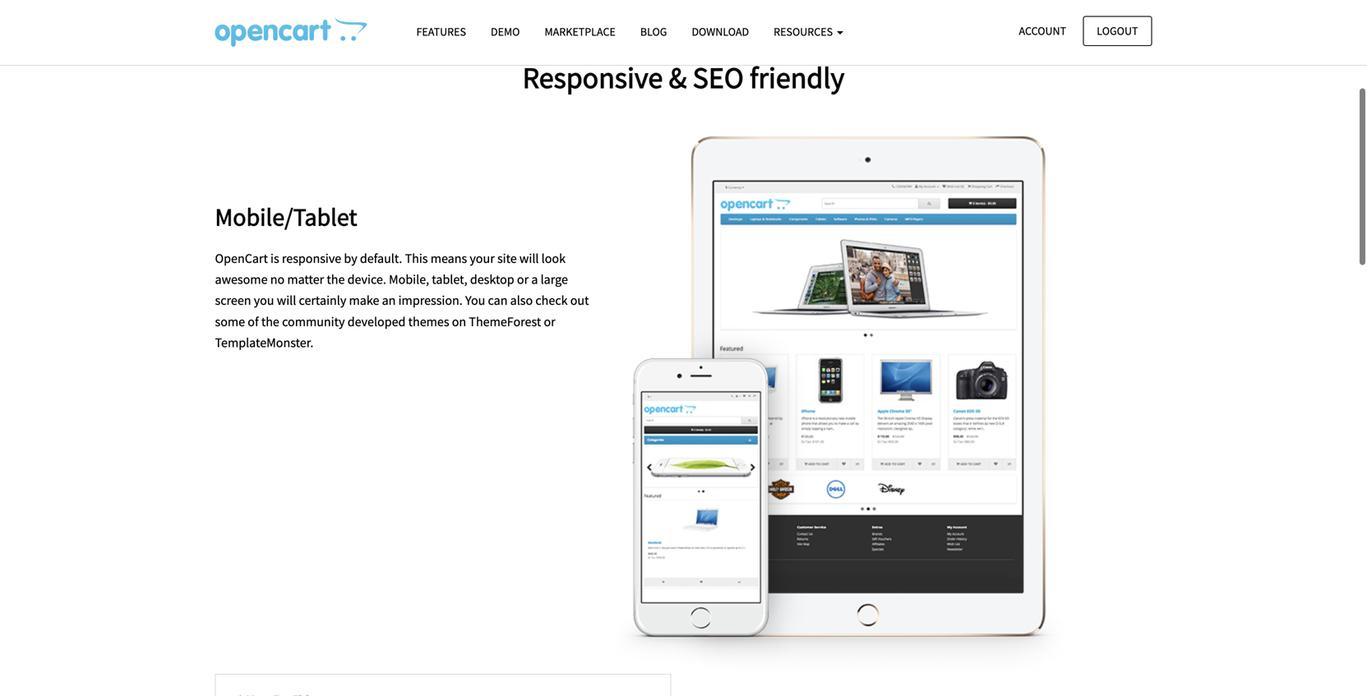 Task type: vqa. For each thing, say whether or not it's contained in the screenshot.
the rightmost will
yes



Task type: describe. For each thing, give the bounding box(es) containing it.
responsive & seo friendly
[[523, 59, 845, 96]]

responsive
[[523, 59, 663, 96]]

resources link
[[762, 17, 856, 46]]

desktop
[[470, 271, 515, 288]]

by
[[344, 250, 357, 267]]

friendly
[[750, 59, 845, 96]]

blog
[[641, 24, 667, 39]]

themes
[[408, 314, 450, 330]]

tablet,
[[432, 271, 468, 288]]

0 vertical spatial or
[[517, 271, 529, 288]]

an
[[382, 293, 396, 309]]

certainly
[[299, 293, 347, 309]]

community
[[282, 314, 345, 330]]

your
[[470, 250, 495, 267]]

marketplace link
[[533, 17, 628, 46]]

1 vertical spatial the
[[261, 314, 280, 330]]

0 vertical spatial the
[[327, 271, 345, 288]]

download
[[692, 24, 749, 39]]

site
[[498, 250, 517, 267]]

developed
[[348, 314, 406, 330]]

features
[[417, 24, 466, 39]]

device.
[[348, 271, 386, 288]]

you
[[254, 293, 274, 309]]

check
[[536, 293, 568, 309]]

1 horizontal spatial will
[[520, 250, 539, 267]]

demo link
[[479, 17, 533, 46]]

marketplace
[[545, 24, 616, 39]]

1 vertical spatial will
[[277, 293, 296, 309]]

a
[[532, 271, 538, 288]]

themeforest
[[469, 314, 541, 330]]

out
[[571, 293, 589, 309]]



Task type: locate. For each thing, give the bounding box(es) containing it.
blog link
[[628, 17, 680, 46]]

account link
[[1005, 16, 1081, 46]]

download link
[[680, 17, 762, 46]]

the
[[327, 271, 345, 288], [261, 314, 280, 330]]

seo
[[693, 59, 744, 96]]

0 horizontal spatial the
[[261, 314, 280, 330]]

resources
[[774, 24, 836, 39]]

or left a
[[517, 271, 529, 288]]

&
[[669, 59, 687, 96]]

0 horizontal spatial will
[[277, 293, 296, 309]]

0 vertical spatial will
[[520, 250, 539, 267]]

will up a
[[520, 250, 539, 267]]

default.
[[360, 250, 402, 267]]

means
[[431, 250, 467, 267]]

logout link
[[1083, 16, 1153, 46]]

look
[[542, 250, 566, 267]]

seo image
[[215, 674, 672, 697]]

the up certainly at the top left of page
[[327, 271, 345, 288]]

account
[[1019, 23, 1067, 38]]

mobile / tablet image
[[616, 137, 1067, 674]]

features link
[[404, 17, 479, 46]]

screen
[[215, 293, 251, 309]]

templatemonster.
[[215, 335, 314, 351]]

1 horizontal spatial or
[[544, 314, 556, 330]]

awesome
[[215, 271, 268, 288]]

impression.
[[399, 293, 463, 309]]

or
[[517, 271, 529, 288], [544, 314, 556, 330]]

no
[[270, 271, 285, 288]]

1 vertical spatial or
[[544, 314, 556, 330]]

responsive
[[282, 250, 341, 267]]

mobile/tablet
[[215, 201, 357, 232]]

large
[[541, 271, 568, 288]]

the right of
[[261, 314, 280, 330]]

on
[[452, 314, 466, 330]]

matter
[[287, 271, 324, 288]]

1 horizontal spatial the
[[327, 271, 345, 288]]

will right you
[[277, 293, 296, 309]]

mobile,
[[389, 271, 429, 288]]

0 horizontal spatial or
[[517, 271, 529, 288]]

opencart
[[215, 250, 268, 267]]

opencart is responsive by default. this means your site will look awesome no matter the device. mobile, tablet, desktop or a large screen you will certainly make an impression. you can also check out some of the community developed themes on themeforest or templatemonster.
[[215, 250, 589, 351]]

logout
[[1097, 23, 1139, 38]]

can
[[488, 293, 508, 309]]

some
[[215, 314, 245, 330]]

of
[[248, 314, 259, 330]]

make
[[349, 293, 379, 309]]

is
[[271, 250, 279, 267]]

this
[[405, 250, 428, 267]]

or down check
[[544, 314, 556, 330]]

demo
[[491, 24, 520, 39]]

also
[[510, 293, 533, 309]]

opencart - features image
[[215, 17, 367, 47]]

you
[[465, 293, 486, 309]]

will
[[520, 250, 539, 267], [277, 293, 296, 309]]



